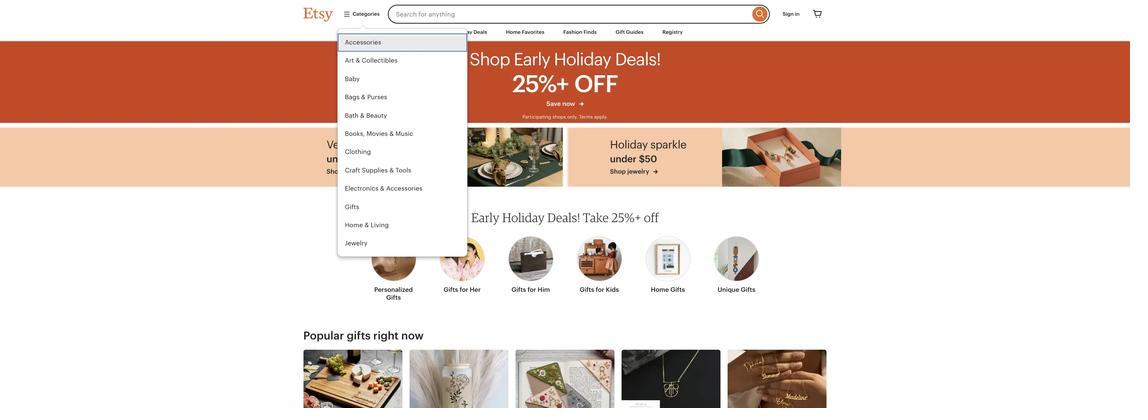 Task type: locate. For each thing, give the bounding box(es) containing it.
& left music
[[389, 130, 394, 138]]

1 horizontal spatial shop
[[470, 50, 510, 69]]

decor up electronics
[[344, 168, 362, 175]]

0 horizontal spatial now
[[401, 330, 424, 342]]

None search field
[[388, 5, 770, 24]]

party
[[370, 258, 385, 266]]

2 vertical spatial home
[[651, 286, 669, 294]]

now up participating shops only. terms apply.
[[563, 100, 575, 108]]

1 horizontal spatial under $50
[[610, 154, 657, 164]]

under $50 inside holiday sparkle under $50 shop jewelry
[[610, 154, 657, 164]]

accessories up art & collectibles
[[345, 39, 381, 46]]

accessories
[[345, 39, 381, 46], [386, 185, 422, 192]]

kids
[[606, 286, 619, 294]]

supplies
[[362, 167, 388, 174], [387, 258, 413, 266]]

& left tools
[[389, 167, 394, 174]]

now right right
[[401, 330, 424, 342]]

& left the party
[[364, 258, 368, 266]]

& right "bath"
[[360, 112, 365, 119]]

shop
[[470, 50, 510, 69], [327, 168, 342, 175], [610, 168, 626, 175]]

personalized
[[374, 286, 413, 294]]

1 vertical spatial holiday
[[502, 210, 545, 225]]

for left kids
[[596, 286, 605, 294]]

sign
[[783, 11, 794, 17]]

& down craft supplies & tools
[[380, 185, 384, 192]]

books,
[[345, 130, 365, 138]]

bath & beauty
[[345, 112, 387, 119]]

art & collectibles
[[345, 57, 397, 64]]

0 horizontal spatial home
[[345, 222, 363, 229]]

gifts inside menu
[[345, 203, 359, 211]]

personalized gifts
[[374, 286, 413, 302]]

gifts for her link
[[440, 232, 485, 297]]

personalized embroidery felt bookmarks | letters handmade corner bookmark | 4 season letter & flower felt bookmark  set image
[[516, 350, 615, 408]]

banner containing accessories
[[289, 0, 841, 271]]

categories button
[[337, 7, 386, 21]]

1 vertical spatial home
[[345, 222, 363, 229]]

under $50
[[327, 154, 374, 164], [610, 154, 657, 164]]

accessories down craft supplies & tools link
[[386, 185, 422, 192]]

& for accessories
[[380, 185, 384, 192]]

jewelry
[[345, 240, 367, 247]]

unique gifts
[[718, 286, 756, 294]]

1 horizontal spatial now
[[563, 100, 575, 108]]

save now link
[[470, 100, 661, 113]]

bath
[[345, 112, 358, 119]]

personalized birth flower coffee cup with name ,personalized birth flower tumbler, bridesmaid proposal, gifts for her, party favor. image
[[410, 350, 509, 408]]

holiday inside holiday sparkle under $50 shop jewelry
[[610, 138, 648, 151]]

participating shops only. terms apply.
[[523, 114, 608, 120]]

for left her
[[460, 286, 468, 294]]

1 for from the left
[[460, 286, 468, 294]]

1 vertical spatial supplies
[[387, 258, 413, 266]]

craft supplies & tools link
[[338, 162, 467, 180]]

0 horizontal spatial under $50
[[327, 154, 374, 164]]

fashion
[[563, 29, 583, 35]]

1 horizontal spatial accessories
[[386, 185, 422, 192]]

shops
[[553, 114, 566, 120]]

under $50 up jewelry
[[610, 154, 657, 164]]

1 horizontal spatial early
[[514, 50, 550, 69]]

gifts for kids
[[580, 286, 619, 294]]

supplies up electronics & accessories at the top of page
[[362, 167, 388, 174]]

2 horizontal spatial for
[[596, 286, 605, 294]]

0 horizontal spatial decor
[[344, 168, 362, 175]]

0 horizontal spatial accessories
[[345, 39, 381, 46]]

shop jewelry link
[[610, 168, 687, 176]]

gifts for her
[[444, 286, 481, 294]]

0 vertical spatial home
[[506, 29, 521, 35]]

0 horizontal spatial for
[[460, 286, 468, 294]]

0 vertical spatial supplies
[[362, 167, 388, 174]]

participating
[[523, 114, 551, 120]]

banner
[[289, 0, 841, 271]]

0 vertical spatial now
[[563, 100, 575, 108]]

Search for anything text field
[[388, 5, 751, 24]]

home favorites
[[506, 29, 545, 35]]

electronics & accessories link
[[338, 180, 467, 198]]

menu
[[337, 28, 467, 271]]

custom name necklace, 18k gold plated name necklace, personalized name necklace, birthday gift for her, 2023 christmas gift, gift for mom image
[[728, 350, 827, 408]]

1 under $50 from the left
[[327, 154, 374, 164]]

early
[[514, 50, 550, 69], [471, 210, 500, 225]]

decor
[[384, 138, 413, 151], [344, 168, 362, 175]]

& left living
[[365, 222, 369, 229]]

0 horizontal spatial shop
[[327, 168, 342, 175]]

1 horizontal spatial holiday
[[610, 138, 648, 151]]

0 vertical spatial early
[[514, 50, 550, 69]]

gifts for him link
[[508, 232, 553, 297]]

2 under $50 from the left
[[610, 154, 657, 164]]

for left him
[[528, 286, 536, 294]]

him
[[538, 286, 550, 294]]

holiday
[[610, 138, 648, 151], [502, 210, 545, 225]]

decor down music
[[384, 138, 413, 151]]

0 vertical spatial decor
[[384, 138, 413, 151]]

now
[[563, 100, 575, 108], [401, 330, 424, 342]]

for for her
[[460, 286, 468, 294]]

categories
[[353, 11, 380, 17]]

take
[[583, 210, 609, 225]]

gifts link
[[338, 198, 467, 216]]

2 horizontal spatial shop
[[610, 168, 626, 175]]

menu bar
[[289, 24, 841, 41]]

1 vertical spatial decor
[[344, 168, 362, 175]]

electronics
[[345, 185, 378, 192]]

shop inside very merry decor under $50 shop decor
[[327, 168, 342, 175]]

registry
[[663, 29, 683, 35]]

1 horizontal spatial for
[[528, 286, 536, 294]]

books, movies & music
[[345, 130, 413, 138]]

craft
[[345, 167, 360, 174]]

music
[[395, 130, 413, 138]]

25%+
[[612, 210, 641, 225]]

3 for from the left
[[596, 286, 605, 294]]

gifts for kids link
[[577, 232, 622, 297]]

for
[[460, 286, 468, 294], [528, 286, 536, 294], [596, 286, 605, 294]]

unique gifts link
[[714, 232, 759, 297]]

popular gifts right now
[[303, 330, 424, 342]]

home
[[506, 29, 521, 35], [345, 222, 363, 229], [651, 286, 669, 294]]

0 horizontal spatial early
[[471, 210, 500, 225]]

2 for from the left
[[528, 286, 536, 294]]

baby link
[[338, 70, 467, 88]]

&
[[356, 57, 360, 64], [361, 94, 365, 101], [360, 112, 365, 119], [389, 130, 394, 138], [389, 167, 394, 174], [380, 185, 384, 192], [365, 222, 369, 229], [364, 258, 368, 266]]

menu containing accessories
[[337, 28, 467, 271]]

0 vertical spatial holiday
[[610, 138, 648, 151]]

gift guides
[[616, 29, 644, 35]]

1 vertical spatial accessories
[[386, 185, 422, 192]]

& right art
[[356, 57, 360, 64]]

2 horizontal spatial home
[[651, 286, 669, 294]]

home inside menu bar
[[506, 29, 521, 35]]

under $50 up craft
[[327, 154, 374, 164]]

personalized name necklace,  gift for her,  personalized gift, one of a kind jewelry, gold name necklace, handmade gift, christmas gift image
[[622, 350, 721, 408]]

early inside shop early holiday deals! 25%+ off save now
[[514, 50, 550, 69]]

bags & purses link
[[338, 88, 467, 107]]

& right bags
[[361, 94, 365, 101]]

gift guides link
[[610, 25, 650, 40]]

home inside menu
[[345, 222, 363, 229]]

home for home gifts
[[651, 286, 669, 294]]

supplies down jewelry link
[[387, 258, 413, 266]]

deals!
[[548, 210, 580, 225]]

none search field inside banner
[[388, 5, 770, 24]]

tools
[[395, 167, 411, 174]]

1 horizontal spatial decor
[[384, 138, 413, 151]]

fashion finds
[[563, 29, 597, 35]]

1 horizontal spatial home
[[506, 29, 521, 35]]

art & collectibles link
[[338, 52, 467, 70]]

art
[[345, 57, 354, 64]]

only.
[[567, 114, 578, 120]]



Task type: describe. For each thing, give the bounding box(es) containing it.
& for collectibles
[[356, 57, 360, 64]]

0 vertical spatial accessories
[[345, 39, 381, 46]]

& for living
[[365, 222, 369, 229]]

terms apply.
[[579, 114, 608, 120]]

sign in
[[783, 11, 800, 17]]

home for home & living
[[345, 222, 363, 229]]

& for beauty
[[360, 112, 365, 119]]

gift
[[616, 29, 625, 35]]

holiday sparkle under $50 shop jewelry
[[610, 138, 687, 175]]

1 vertical spatial early
[[471, 210, 500, 225]]

paper
[[345, 258, 362, 266]]

under $50 inside very merry decor under $50 shop decor
[[327, 154, 374, 164]]

jewelry link
[[338, 235, 467, 253]]

jewelry
[[628, 168, 649, 175]]

personalized gifts link
[[371, 232, 416, 305]]

a colorful charm choker statement necklace featuring six beads on a dainty gold chain shown in an open gift box. image
[[722, 128, 841, 187]]

living
[[371, 222, 389, 229]]

paper & party supplies link
[[338, 253, 467, 271]]

& for party
[[364, 258, 368, 266]]

a festive christmas table setting featuring two green table runners shown with glassware, serveware, and a candle centerpiece. image
[[444, 128, 563, 187]]

home gifts link
[[646, 232, 691, 297]]

bags
[[345, 94, 359, 101]]

baby
[[345, 75, 360, 83]]

shop early holiday deals! 25%+ off save now
[[470, 50, 661, 108]]

very merry decor under $50 shop decor
[[327, 138, 413, 175]]

1 vertical spatial now
[[401, 330, 424, 342]]

merry
[[352, 138, 381, 151]]

bath & beauty link
[[338, 107, 467, 125]]

menu inside banner
[[337, 28, 467, 271]]

home favorites link
[[500, 25, 550, 40]]

supplies inside craft supplies & tools link
[[362, 167, 388, 174]]

off
[[644, 210, 659, 225]]

sparkle
[[651, 138, 687, 151]]

supplies inside paper & party supplies link
[[387, 258, 413, 266]]

paper & party supplies
[[345, 258, 413, 266]]

save
[[546, 100, 561, 108]]

for for him
[[528, 286, 536, 294]]

clothing link
[[338, 143, 467, 162]]

home & living
[[345, 222, 389, 229]]

home gifts
[[651, 286, 685, 294]]

shop inside holiday sparkle under $50 shop jewelry
[[610, 168, 626, 175]]

very
[[327, 138, 349, 151]]

gifts inside personalized gifts
[[386, 294, 401, 302]]

home for home favorites
[[506, 29, 521, 35]]

right
[[373, 330, 399, 342]]

personalized cutting board wedding gift, bamboo charcuterie board, unique christmas gifts, bridal shower gift, engraved engagement present, image
[[303, 350, 402, 408]]

popular
[[303, 330, 344, 342]]

fashion finds link
[[558, 25, 603, 40]]

now inside shop early holiday deals! 25%+ off save now
[[563, 100, 575, 108]]

beauty
[[366, 112, 387, 119]]

& for purses
[[361, 94, 365, 101]]

collectibles
[[362, 57, 397, 64]]

clothing
[[345, 148, 371, 156]]

purses
[[367, 94, 387, 101]]

guides
[[626, 29, 644, 35]]

early holiday deals! take 25%+ off
[[471, 210, 659, 225]]

0 horizontal spatial holiday
[[502, 210, 545, 225]]

registry link
[[657, 25, 689, 40]]

for for kids
[[596, 286, 605, 294]]

gifts for him
[[512, 286, 550, 294]]

finds
[[584, 29, 597, 35]]

favorites
[[522, 29, 545, 35]]

shop inside shop early holiday deals! 25%+ off save now
[[470, 50, 510, 69]]

unique
[[718, 286, 740, 294]]

movies
[[366, 130, 388, 138]]

accessories link
[[338, 34, 467, 52]]

menu bar containing home favorites
[[289, 24, 841, 41]]

25%+ off
[[512, 70, 618, 97]]

sign in button
[[777, 7, 806, 21]]

craft supplies & tools
[[345, 167, 411, 174]]

in
[[795, 11, 800, 17]]

holiday deals!
[[554, 50, 661, 69]]

books, movies & music link
[[338, 125, 467, 143]]

electronics & accessories
[[345, 185, 422, 192]]

gifts
[[347, 330, 371, 342]]

shop decor link
[[327, 168, 413, 176]]

bags & purses
[[345, 94, 387, 101]]

her
[[470, 286, 481, 294]]



Task type: vqa. For each thing, say whether or not it's contained in the screenshot.
119.95
no



